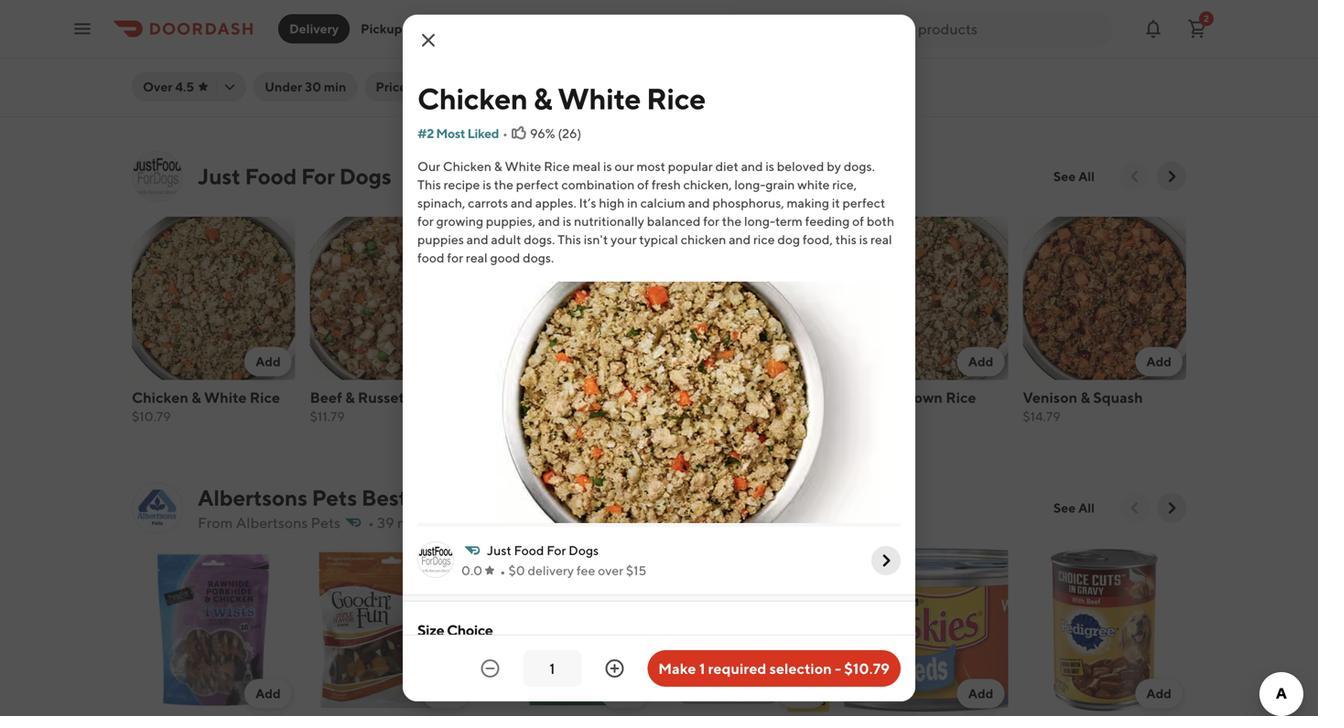 Task type: describe. For each thing, give the bounding box(es) containing it.
chicken inside the lickable treats stew cat treats chicken & tuna (1.4 oz)
[[739, 30, 796, 48]]

white
[[798, 177, 830, 192]]

dogs inside chicken & white rice dialog
[[569, 543, 599, 558]]

beef & russet potato $11.79
[[310, 389, 454, 424]]

previous button of carousel image for next button of carousel image
[[1126, 500, 1144, 518]]

dashpass
[[482, 79, 539, 94]]

$10.29 inside fish & sweet potato $10.29
[[666, 409, 706, 424]]

0 vertical spatial the
[[494, 177, 514, 192]]

sweet
[[711, 389, 754, 407]]

tidy cats litter free & clean unscented (20 lb) image
[[666, 549, 830, 713]]

next button of carousel image
[[1163, 168, 1181, 186]]

and left rice at right top
[[729, 232, 751, 247]]

venison
[[1023, 389, 1078, 407]]

0 horizontal spatial of
[[637, 177, 649, 192]]

healthy hide dog treat good n fun triple flavor kabobs bag (12 oz) image
[[310, 549, 474, 713]]

& inside "turkey & whole wheat macaroni $10.29"
[[537, 389, 547, 407]]

$2.69
[[132, 72, 165, 88]]

oz) inside the lickable treats stew cat treats chicken & tuna (1.4 oz)
[[729, 51, 751, 68]]

turkey inside nulo medalseries cat & kitten food turkey & duck (3 oz)
[[572, 30, 618, 48]]

food inside hill's science diet mature adult dog food beef barley (13 oz) $3.29
[[436, 30, 471, 48]]

1 vertical spatial treats
[[694, 30, 736, 48]]

in inside royal canin size health nutrition chunks in gravy pouch small puppy food (3 oz)
[[253, 30, 266, 48]]

recipe
[[444, 177, 480, 192]]

food inside royal canin size health nutrition chunks in gravy pouch small puppy food (3 oz)
[[179, 71, 214, 88]]

dashpass button
[[445, 72, 550, 102]]

and down chicken,
[[688, 195, 710, 211]]

(26)
[[558, 126, 582, 141]]

• for •
[[503, 126, 508, 141]]

dog
[[778, 232, 800, 247]]

see for next button of carousel icon
[[1054, 169, 1076, 184]]

$15
[[626, 563, 647, 579]]

under 30 min button
[[254, 72, 357, 102]]

beef inside hill's science diet mature adult dog food beef barley (13 oz) $3.29
[[310, 51, 342, 68]]

albertsons pets best sellers
[[198, 485, 479, 511]]

• 39 min
[[368, 515, 422, 532]]

(3 inside the fancy feast classic pate adult cat food whitefish & tuna (3 oz)
[[1142, 51, 1156, 68]]

hill's science diet mature adult dog food beef barley (13 oz) $3.29
[[310, 10, 471, 88]]

$3.29
[[310, 72, 343, 88]]

sellers
[[412, 485, 479, 511]]

royal canin size health nutrition chunks in gravy pouch small puppy food (3 oz)
[[132, 10, 295, 88]]

1 vertical spatial the
[[722, 214, 742, 229]]

& inside lamb & brown rice $12.79
[[886, 389, 896, 407]]

feast
[[1066, 10, 1104, 28]]

see all for next button of carousel icon
[[1054, 169, 1095, 184]]

duck
[[488, 51, 524, 68]]

food inside the fancy feast classic pate adult cat food whitefish & tuna (3 oz)
[[1127, 30, 1162, 48]]

health
[[248, 10, 295, 28]]

macaroni
[[488, 409, 552, 427]]

high
[[599, 195, 625, 211]]

white inside our chicken & white rice meal is our most popular diet and is beloved by dogs. this recipe is the perfect combination of fresh chicken, long-grain white rice, spinach, carrots and apples. it's high in calcium and phosphorus, making it perfect for growing puppies, and is nutritionally balanced for the long-term feeding of both puppies and adult dogs. this isn't your typical chicken and rice dog food, this is real food for real good dogs.
[[505, 159, 541, 174]]

tuna for cat
[[666, 51, 700, 68]]

oz) inside the fancy feast classic pate adult cat food whitefish & tuna (3 oz)
[[1159, 51, 1180, 68]]

food
[[417, 250, 444, 265]]

just food for dogs link
[[132, 151, 391, 202]]

grain
[[899, 30, 937, 48]]

it's
[[579, 195, 596, 211]]

0 horizontal spatial perfect
[[516, 177, 559, 192]]

0 horizontal spatial this
[[417, 177, 441, 192]]

chicken
[[681, 232, 726, 247]]

science
[[347, 10, 401, 28]]

rice for lamb & brown rice $12.79
[[946, 389, 976, 407]]

mature
[[310, 30, 360, 48]]

fancy
[[1023, 10, 1063, 28]]

1 horizontal spatial real
[[871, 232, 892, 247]]

rice,
[[832, 177, 857, 192]]

food inside wellness minced natural grain free cat food tuna dinner (5.5 oz)
[[845, 51, 880, 68]]

1 horizontal spatial of
[[852, 214, 864, 229]]

required
[[708, 661, 767, 678]]

all for next button of carousel icon
[[1078, 169, 1095, 184]]

is right the this
[[859, 232, 868, 247]]

increase quantity by 1 image
[[604, 658, 626, 680]]

nutrition
[[132, 30, 195, 48]]

and up puppies,
[[511, 195, 533, 211]]

stew
[[772, 10, 806, 28]]

pouch
[[175, 51, 219, 68]]

over 4.5
[[143, 79, 194, 94]]

cat inside the fancy feast classic pate adult cat food whitefish & tuna (3 oz)
[[1099, 30, 1124, 48]]

balanced
[[647, 214, 701, 229]]

adult for &
[[1057, 30, 1096, 48]]

just inside just food for dogs link
[[198, 163, 241, 189]]

and right the diet
[[741, 159, 763, 174]]

price
[[376, 79, 407, 94]]

0 vertical spatial dogs
[[339, 163, 391, 189]]

$10.29 inside "turkey & whole wheat macaroni $10.29"
[[488, 429, 528, 445]]

from albertsons pets
[[198, 515, 341, 532]]

lamb
[[845, 389, 883, 407]]

(3 inside royal canin size health nutrition chunks in gravy pouch small puppy food (3 oz)
[[217, 71, 231, 88]]

under 30 min
[[265, 79, 346, 94]]

previous button of carousel image for next button of carousel icon
[[1126, 168, 1144, 186]]

rice inside our chicken & white rice meal is our most popular diet and is beloved by dogs. this recipe is the perfect combination of fresh chicken, long-grain white rice, spinach, carrots and apples. it's high in calcium and phosphorus, making it perfect for growing puppies, and is nutritionally balanced for the long-term feeding of both puppies and adult dogs. this isn't your typical chicken and rice dog food, this is real food for real good dogs.
[[544, 159, 570, 174]]

chicken & white rice
[[417, 81, 706, 116]]

pate
[[1023, 30, 1054, 48]]

white for chicken & white rice
[[558, 81, 641, 116]]

chicken & white rice dialog
[[403, 15, 915, 717]]

cat inside the lickable treats stew cat treats chicken & tuna (1.4 oz)
[[666, 30, 691, 48]]

adult
[[491, 232, 521, 247]]

wellness minced natural grain free cat food tuna dinner (5.5 oz)
[[845, 10, 999, 88]]

combination
[[562, 177, 635, 192]]

2
[[1204, 13, 1209, 24]]

free
[[940, 30, 971, 48]]

& inside the lickable treats stew cat treats chicken & tuna (1.4 oz)
[[799, 30, 809, 48]]

96%
[[530, 126, 555, 141]]

just inside chicken & white rice dialog
[[487, 543, 512, 558]]

most
[[436, 126, 465, 141]]

& inside the fancy feast classic pate adult cat food whitefish & tuna (3 oz)
[[1093, 51, 1103, 68]]

1 vertical spatial long-
[[744, 214, 775, 229]]

39
[[377, 515, 394, 532]]

our
[[615, 159, 634, 174]]

96% (26)
[[530, 126, 582, 141]]

gravy
[[132, 51, 172, 68]]

from
[[198, 515, 233, 532]]

4.5
[[175, 79, 194, 94]]

making
[[787, 195, 829, 211]]

venison & squash $14.79
[[1023, 389, 1143, 424]]

feeding
[[805, 214, 850, 229]]

oz) inside wellness minced natural grain free cat food tuna dinner (5.5 oz)
[[845, 71, 866, 88]]

purina friskies savory shreds wet cat food with chicken in gravy (5.5 oz) image
[[845, 549, 1008, 713]]

see all link for next button of carousel icon previous button of carousel icon
[[1043, 162, 1106, 191]]

beef inside beef & russet potato $11.79
[[310, 389, 342, 407]]

small
[[222, 51, 259, 68]]

decrease quantity by 1 image
[[479, 658, 501, 680]]

(13
[[392, 51, 411, 68]]

our chicken & white rice meal is our most popular diet and is beloved by dogs. this recipe is the perfect combination of fresh chicken, long-grain white rice, spinach, carrots and apples. it's high in calcium and phosphorus, making it perfect for growing puppies, and is nutritionally balanced for the long-term feeding of both puppies and adult dogs. this isn't your typical chicken and rice dog food, this is real food for real good dogs.
[[417, 159, 894, 265]]

1
[[699, 661, 705, 678]]

just food for dogs image
[[417, 542, 454, 579]]

pickup
[[361, 21, 402, 36]]

0 vertical spatial treats
[[727, 10, 769, 28]]

adult for barley
[[363, 30, 402, 48]]

& inside chicken & white rice $10.79
[[191, 389, 201, 407]]

hill's
[[310, 10, 344, 28]]

popular
[[668, 159, 713, 174]]

calcium
[[640, 195, 686, 211]]

is down "apples."
[[563, 214, 572, 229]]

fresh
[[652, 177, 681, 192]]

oz) inside royal canin size health nutrition chunks in gravy pouch small puppy food (3 oz)
[[234, 71, 255, 88]]

0 vertical spatial long-
[[735, 177, 766, 192]]

rice
[[753, 232, 775, 247]]

open menu image
[[71, 18, 93, 40]]



Task type: vqa. For each thing, say whether or not it's contained in the screenshot.
Bunker Hill Market & Deli the delivery
no



Task type: locate. For each thing, give the bounding box(es) containing it.
puppies
[[417, 232, 464, 247]]

#2 most liked
[[417, 126, 499, 141]]

1 horizontal spatial the
[[722, 214, 742, 229]]

1 beef from the top
[[310, 51, 342, 68]]

food down natural
[[845, 51, 880, 68]]

chicken
[[739, 30, 796, 48], [417, 81, 528, 116], [443, 159, 492, 174], [132, 389, 188, 407]]

0 horizontal spatial adult
[[363, 30, 402, 48]]

oz) right (1.4
[[729, 51, 751, 68]]

2 see all link from the top
[[1043, 494, 1106, 523]]

1 vertical spatial size
[[417, 622, 444, 639]]

size up chunks
[[217, 10, 245, 28]]

0 horizontal spatial dogs
[[339, 163, 391, 189]]

0 vertical spatial real
[[871, 232, 892, 247]]

1 horizontal spatial tuna
[[883, 51, 916, 68]]

tuna down classic
[[1106, 51, 1139, 68]]

(3 inside nulo medalseries cat & kitten food turkey & duck (3 oz)
[[527, 51, 541, 68]]

1 vertical spatial in
[[627, 195, 638, 211]]

choice
[[447, 622, 493, 639]]

0 horizontal spatial (3
[[217, 71, 231, 88]]

perfect up "apples."
[[516, 177, 559, 192]]

pedigree choice cuts wet dog food beef (13.2 oz) image
[[1023, 549, 1186, 713]]

· $0 delivery fee over $15
[[501, 559, 647, 583]]

$0
[[509, 563, 525, 579]]

is up carrots
[[483, 177, 491, 192]]

wellness
[[845, 10, 907, 28]]

beef up the $11.79
[[310, 389, 342, 407]]

1 vertical spatial white
[[505, 159, 541, 174]]

and down growing
[[467, 232, 489, 247]]

0 vertical spatial •
[[503, 126, 508, 141]]

white for chicken & white rice $10.79
[[204, 389, 247, 407]]

pets
[[312, 485, 357, 511], [311, 515, 341, 532]]

tuna inside the fancy feast classic pate adult cat food whitefish & tuna (3 oz)
[[1106, 51, 1139, 68]]

for up the chicken in the right of the page
[[703, 214, 720, 229]]

oz) up chicken & white rice
[[544, 51, 565, 68]]

all left next button of carousel icon
[[1078, 169, 1095, 184]]

1 horizontal spatial in
[[627, 195, 638, 211]]

white
[[558, 81, 641, 116], [505, 159, 541, 174], [204, 389, 247, 407]]

albertsons
[[198, 485, 307, 511], [236, 515, 308, 532]]

beef up $3.29
[[310, 51, 342, 68]]

puppy
[[132, 71, 176, 88]]

1 horizontal spatial $10.79
[[844, 661, 890, 678]]

barley
[[345, 51, 389, 68]]

2 previous button of carousel image from the top
[[1126, 500, 1144, 518]]

size
[[217, 10, 245, 28], [417, 622, 444, 639]]

long- up "phosphorus,"
[[735, 177, 766, 192]]

1 vertical spatial albertsons
[[236, 515, 308, 532]]

perfect up the both
[[843, 195, 885, 211]]

this
[[417, 177, 441, 192], [558, 232, 581, 247]]

oz) down "small"
[[234, 71, 255, 88]]

tuna left (1.4
[[666, 51, 700, 68]]

oz) down dog
[[414, 51, 436, 68]]

$10.29 down macaroni
[[488, 429, 528, 445]]

food down the medalseries
[[534, 30, 569, 48]]

& inside our chicken & white rice meal is our most popular diet and is beloved by dogs. this recipe is the perfect combination of fresh chicken, long-grain white rice, spinach, carrots and apples. it's high in calcium and phosphorus, making it perfect for growing puppies, and is nutritionally balanced for the long-term feeding of both puppies and adult dogs. this isn't your typical chicken and rice dog food, this is real food for real good dogs.
[[494, 159, 502, 174]]

dogs. right the good
[[523, 250, 554, 265]]

food inside chicken & white rice dialog
[[514, 543, 544, 558]]

1 horizontal spatial for
[[447, 250, 463, 265]]

0 vertical spatial see all link
[[1043, 162, 1106, 191]]

1 horizontal spatial adult
[[1057, 30, 1096, 48]]

$14.79
[[1023, 409, 1061, 424]]

rice inside chicken & white rice $10.79
[[250, 389, 280, 407]]

for down 30
[[301, 163, 335, 189]]

0 horizontal spatial for
[[417, 214, 434, 229]]

1 vertical spatial pets
[[311, 515, 341, 532]]

just
[[198, 163, 241, 189], [487, 543, 512, 558]]

next button of carousel image
[[1163, 500, 1181, 518]]

2 horizontal spatial tuna
[[1106, 51, 1139, 68]]

for down puppies
[[447, 250, 463, 265]]

of down most
[[637, 177, 649, 192]]

just food for dogs down under 30 min button
[[198, 163, 391, 189]]

potato inside beef & russet potato $11.79
[[408, 389, 454, 407]]

liked
[[467, 126, 499, 141]]

0 horizontal spatial real
[[466, 250, 488, 265]]

1 previous button of carousel image from the top
[[1126, 168, 1144, 186]]

·
[[501, 559, 505, 583]]

diet
[[404, 10, 433, 28]]

see all link
[[1043, 162, 1106, 191], [1043, 494, 1106, 523]]

potato
[[408, 389, 454, 407], [757, 389, 803, 407]]

pets left the best
[[312, 485, 357, 511]]

1 horizontal spatial (3
[[527, 51, 541, 68]]

1 vertical spatial $10.29
[[488, 429, 528, 445]]

cat right the medalseries
[[612, 10, 637, 28]]

(5.5
[[968, 51, 996, 68]]

real down the both
[[871, 232, 892, 247]]

1 potato from the left
[[408, 389, 454, 407]]

growing
[[436, 214, 483, 229]]

most
[[637, 159, 666, 174]]

0 horizontal spatial •
[[368, 515, 374, 532]]

2 vertical spatial dogs.
[[523, 250, 554, 265]]

diet
[[715, 159, 739, 174]]

treats left stew
[[727, 10, 769, 28]]

dogs up 'fee'
[[569, 543, 599, 558]]

0 vertical spatial beef
[[310, 51, 342, 68]]

1 vertical spatial see all link
[[1043, 494, 1106, 523]]

this down our
[[417, 177, 441, 192]]

potato for beef & russet potato
[[408, 389, 454, 407]]

1 vertical spatial $10.79
[[844, 661, 890, 678]]

beloved
[[777, 159, 824, 174]]

$12.79
[[845, 409, 882, 424]]

fancy feast classic pate adult cat food whitefish & tuna (3 oz)
[[1023, 10, 1180, 68]]

rice for chicken & white rice
[[646, 81, 706, 116]]

$10.79
[[132, 409, 171, 424], [844, 661, 890, 678]]

1 vertical spatial previous button of carousel image
[[1126, 500, 1144, 518]]

food inside nulo medalseries cat & kitten food turkey & duck (3 oz)
[[534, 30, 569, 48]]

2 horizontal spatial white
[[558, 81, 641, 116]]

iams proactive health dog food dry adult minichunks small kibble with real chicken (7 lb) image
[[488, 549, 652, 713]]

0 horizontal spatial tuna
[[666, 51, 700, 68]]

0 vertical spatial just
[[198, 163, 241, 189]]

beef
[[310, 51, 342, 68], [310, 389, 342, 407]]

dogs. right adult
[[524, 232, 555, 247]]

just food for dogs up delivery
[[487, 543, 599, 558]]

min for under 30 min
[[324, 79, 346, 94]]

cat inside wellness minced natural grain free cat food tuna dinner (5.5 oz)
[[974, 30, 999, 48]]

dog
[[405, 30, 433, 48]]

pets down albertsons pets best sellers
[[311, 515, 341, 532]]

over
[[598, 563, 624, 579]]

food down pouch
[[179, 71, 214, 88]]

0 vertical spatial for
[[301, 163, 335, 189]]

1 horizontal spatial white
[[505, 159, 541, 174]]

2 potato from the left
[[757, 389, 803, 407]]

• for • 39 min
[[368, 515, 374, 532]]

puppies,
[[486, 214, 536, 229]]

0 vertical spatial turkey
[[572, 30, 618, 48]]

0 vertical spatial min
[[324, 79, 346, 94]]

$10.79 inside button
[[844, 661, 890, 678]]

food down under
[[245, 163, 297, 189]]

turkey down the medalseries
[[572, 30, 618, 48]]

1 horizontal spatial turkey
[[572, 30, 618, 48]]

for up delivery
[[547, 543, 566, 558]]

rice for chicken & white rice $10.79
[[250, 389, 280, 407]]

1 vertical spatial see
[[1054, 501, 1076, 516]]

over 4.5 button
[[132, 72, 246, 102]]

isn't
[[584, 232, 608, 247]]

rice inside lamb & brown rice $12.79
[[946, 389, 976, 407]]

2 tuna from the left
[[883, 51, 916, 68]]

0.0
[[461, 563, 483, 579]]

wheat
[[599, 389, 645, 407]]

tuna inside wellness minced natural grain free cat food tuna dinner (5.5 oz)
[[883, 51, 916, 68]]

1 horizontal spatial dogs
[[569, 543, 599, 558]]

1 vertical spatial dogs
[[569, 543, 599, 558]]

0 horizontal spatial min
[[324, 79, 346, 94]]

dinner
[[919, 51, 965, 68]]

min for • 39 min
[[397, 515, 422, 532]]

lamb & brown rice $12.79
[[845, 389, 976, 424]]

oz) down notification bell icon
[[1159, 51, 1180, 68]]

our
[[417, 159, 440, 174]]

good
[[490, 250, 520, 265]]

see for next button of carousel image
[[1054, 501, 1076, 516]]

potato right russet
[[408, 389, 454, 407]]

this left isn't
[[558, 232, 581, 247]]

brown
[[899, 389, 943, 407]]

adult inside the fancy feast classic pate adult cat food whitefish & tuna (3 oz)
[[1057, 30, 1096, 48]]

#2
[[417, 126, 434, 141]]

is left our
[[603, 159, 612, 174]]

$10.79 inside chicken & white rice $10.79
[[132, 409, 171, 424]]

under
[[265, 79, 302, 94]]

notification bell image
[[1142, 18, 1164, 40]]

0 horizontal spatial potato
[[408, 389, 454, 407]]

cat up (5.5
[[974, 30, 999, 48]]

(3 right the duck
[[527, 51, 541, 68]]

(1.4
[[703, 51, 726, 68]]

oz) down natural
[[845, 71, 866, 88]]

• right liked
[[503, 126, 508, 141]]

lickable treats stew cat treats chicken & tuna (1.4 oz)
[[666, 10, 809, 68]]

0 vertical spatial see all
[[1054, 169, 1095, 184]]

adult down 'feast'
[[1057, 30, 1096, 48]]

1 horizontal spatial just
[[487, 543, 512, 558]]

dogs left our
[[339, 163, 391, 189]]

$10.29 down fish
[[666, 409, 706, 424]]

1 see from the top
[[1054, 169, 1076, 184]]

size inside royal canin size health nutrition chunks in gravy pouch small puppy food (3 oz)
[[217, 10, 245, 28]]

canin
[[173, 10, 214, 28]]

2 adult from the left
[[1057, 30, 1096, 48]]

turkey up macaroni
[[488, 389, 534, 407]]

0 vertical spatial this
[[417, 177, 441, 192]]

rice
[[646, 81, 706, 116], [544, 159, 570, 174], [250, 389, 280, 407], [946, 389, 976, 407]]

1 vertical spatial for
[[547, 543, 566, 558]]

1 adult from the left
[[363, 30, 402, 48]]

1 vertical spatial min
[[397, 515, 422, 532]]

for inside chicken & white rice dialog
[[547, 543, 566, 558]]

1 horizontal spatial size
[[417, 622, 444, 639]]

chicken & white rice $10.79
[[132, 389, 280, 424]]

all left next button of carousel image
[[1078, 501, 1095, 516]]

term
[[775, 214, 803, 229]]

cat inside nulo medalseries cat & kitten food turkey & duck (3 oz)
[[612, 10, 637, 28]]

1 vertical spatial just food for dogs
[[487, 543, 599, 558]]

0 vertical spatial size
[[217, 10, 245, 28]]

apples.
[[535, 195, 576, 211]]

-
[[835, 661, 841, 678]]

cat down lickable
[[666, 30, 691, 48]]

white inside chicken & white rice $10.79
[[204, 389, 247, 407]]

0 vertical spatial $10.29
[[666, 409, 706, 424]]

is up grain
[[766, 159, 774, 174]]

your
[[611, 232, 637, 247]]

turkey inside "turkey & whole wheat macaroni $10.29"
[[488, 389, 534, 407]]

long- up rice at right top
[[744, 214, 775, 229]]

oz) inside hill's science diet mature adult dog food beef barley (13 oz) $3.29
[[414, 51, 436, 68]]

the up carrots
[[494, 177, 514, 192]]

& inside venison & squash $14.79
[[1081, 389, 1090, 407]]

1 horizontal spatial min
[[397, 515, 422, 532]]

1 horizontal spatial potato
[[757, 389, 803, 407]]

1 see all from the top
[[1054, 169, 1095, 184]]

2 see from the top
[[1054, 501, 1076, 516]]

0 horizontal spatial just
[[198, 163, 241, 189]]

tuna inside the lickable treats stew cat treats chicken & tuna (1.4 oz)
[[666, 51, 700, 68]]

chicken inside our chicken & white rice meal is our most popular diet and is beloved by dogs. this recipe is the perfect combination of fresh chicken, long-grain white rice, spinach, carrots and apples. it's high in calcium and phosphorus, making it perfect for growing puppies, and is nutritionally balanced for the long-term feeding of both puppies and adult dogs. this isn't your typical chicken and rice dog food, this is real food for real good dogs.
[[443, 159, 492, 174]]

0 vertical spatial $10.79
[[132, 409, 171, 424]]

adult down science
[[363, 30, 402, 48]]

nutritionally
[[574, 214, 644, 229]]

1 horizontal spatial perfect
[[843, 195, 885, 211]]

0 horizontal spatial turkey
[[488, 389, 534, 407]]

real left the good
[[466, 250, 488, 265]]

food right dog
[[436, 30, 471, 48]]

the down "phosphorus,"
[[722, 214, 742, 229]]

chicken inside chicken & white rice $10.79
[[132, 389, 188, 407]]

2 horizontal spatial for
[[703, 214, 720, 229]]

food up $0
[[514, 543, 544, 558]]

this
[[835, 232, 857, 247]]

min inside under 30 min button
[[324, 79, 346, 94]]

minced
[[910, 10, 961, 28]]

1 vertical spatial see all
[[1054, 501, 1095, 516]]

1 vertical spatial •
[[368, 515, 374, 532]]

close chicken & white rice image
[[417, 29, 439, 51]]

1 horizontal spatial for
[[547, 543, 566, 558]]

2 vertical spatial white
[[204, 389, 247, 407]]

$11.79
[[310, 409, 345, 424]]

1 tuna from the left
[[666, 51, 700, 68]]

0 horizontal spatial just food for dogs
[[198, 163, 391, 189]]

0 vertical spatial albertsons
[[198, 485, 307, 511]]

0 vertical spatial dogs.
[[844, 159, 875, 174]]

potato for fish & sweet potato
[[757, 389, 803, 407]]

(3 down notification bell icon
[[1142, 51, 1156, 68]]

1 vertical spatial of
[[852, 214, 864, 229]]

dogs. up rice,
[[844, 159, 875, 174]]

1 vertical spatial turkey
[[488, 389, 534, 407]]

Current quantity is 1 number field
[[534, 659, 571, 679]]

0 vertical spatial just food for dogs
[[198, 163, 391, 189]]

min right 30
[[324, 79, 346, 94]]

just food for dogs inside chicken & white rice dialog
[[487, 543, 599, 558]]

chicken & white rice image
[[417, 282, 901, 524]]

food,
[[803, 232, 833, 247]]

0 horizontal spatial $10.29
[[488, 429, 528, 445]]

just food for dogs inside just food for dogs link
[[198, 163, 391, 189]]

see all for next button of carousel image
[[1054, 501, 1095, 516]]

of up the this
[[852, 214, 864, 229]]

1 vertical spatial dogs.
[[524, 232, 555, 247]]

0 vertical spatial in
[[253, 30, 266, 48]]

adult inside hill's science diet mature adult dog food beef barley (13 oz) $3.29
[[363, 30, 402, 48]]

3 tuna from the left
[[1106, 51, 1139, 68]]

in right the high
[[627, 195, 638, 211]]

1 vertical spatial beef
[[310, 389, 342, 407]]

royal
[[132, 10, 170, 28]]

0 vertical spatial previous button of carousel image
[[1126, 168, 1144, 186]]

food down classic
[[1127, 30, 1162, 48]]

by
[[827, 159, 841, 174]]

and down "apples."
[[538, 214, 560, 229]]

2 all from the top
[[1078, 501, 1095, 516]]

grain
[[766, 177, 795, 192]]

• inside chicken & white rice dialog
[[503, 126, 508, 141]]

selection
[[770, 661, 832, 678]]

2 see all from the top
[[1054, 501, 1095, 516]]

oz) inside nulo medalseries cat & kitten food turkey & duck (3 oz)
[[544, 51, 565, 68]]

make 1 required selection - $10.79 button
[[647, 651, 901, 688]]

treats up (1.4
[[694, 30, 736, 48]]

in down health
[[253, 30, 266, 48]]

& inside fish & sweet potato $10.29
[[698, 389, 708, 407]]

signature pet care twist rawhide dog treats porkhide & chicken (10 ct) image
[[132, 549, 295, 713]]

potato inside fish & sweet potato $10.29
[[757, 389, 803, 407]]

0 vertical spatial see
[[1054, 169, 1076, 184]]

tuna for grain
[[883, 51, 916, 68]]

0 vertical spatial perfect
[[516, 177, 559, 192]]

best
[[361, 485, 408, 511]]

nulo medalseries cat & kitten food turkey & duck (3 oz)
[[488, 10, 649, 68]]

for up puppies
[[417, 214, 434, 229]]

cat down classic
[[1099, 30, 1124, 48]]

tuna down grain at the right of page
[[883, 51, 916, 68]]

1 horizontal spatial just food for dogs
[[487, 543, 599, 558]]

2 beef from the top
[[310, 389, 342, 407]]

potato right sweet
[[757, 389, 803, 407]]

both
[[867, 214, 894, 229]]

size left choice
[[417, 622, 444, 639]]

turkey & whole wheat macaroni $10.29
[[488, 389, 645, 445]]

carrots
[[468, 195, 508, 211]]

0 horizontal spatial white
[[204, 389, 247, 407]]

size inside chicken & white rice dialog
[[417, 622, 444, 639]]

turkey
[[572, 30, 618, 48], [488, 389, 534, 407]]

0 vertical spatial white
[[558, 81, 641, 116]]

1 vertical spatial perfect
[[843, 195, 885, 211]]

whole
[[550, 389, 596, 407]]

classic
[[1107, 10, 1155, 28]]

2 horizontal spatial (3
[[1142, 51, 1156, 68]]

it
[[832, 195, 840, 211]]

previous button of carousel image
[[1126, 168, 1144, 186], [1126, 500, 1144, 518]]

1 see all link from the top
[[1043, 162, 1106, 191]]

previous button of carousel image left next button of carousel image
[[1126, 500, 1144, 518]]

pickup button
[[350, 14, 413, 43]]

1 vertical spatial real
[[466, 250, 488, 265]]

spinach,
[[417, 195, 465, 211]]

albertsons up the from albertsons pets
[[198, 485, 307, 511]]

min right 39 on the bottom left of page
[[397, 515, 422, 532]]

albertsons right from
[[236, 515, 308, 532]]

(3 down "small"
[[217, 71, 231, 88]]

& inside beef & russet potato $11.79
[[345, 389, 355, 407]]

0 vertical spatial pets
[[312, 485, 357, 511]]

1 vertical spatial this
[[558, 232, 581, 247]]

0 vertical spatial of
[[637, 177, 649, 192]]

all for next button of carousel image
[[1078, 501, 1095, 516]]

size choice
[[417, 622, 493, 639]]

• left 39 on the bottom left of page
[[368, 515, 374, 532]]

previous button of carousel image left next button of carousel icon
[[1126, 168, 1144, 186]]

1 horizontal spatial •
[[503, 126, 508, 141]]

1 horizontal spatial this
[[558, 232, 581, 247]]

1 items, open order cart image
[[1186, 18, 1208, 40]]

in inside our chicken & white rice meal is our most popular diet and is beloved by dogs. this recipe is the perfect combination of fresh chicken, long-grain white rice, spinach, carrots and apples. it's high in calcium and phosphorus, making it perfect for growing puppies, and is nutritionally balanced for the long-term feeding of both puppies and adult dogs. this isn't your typical chicken and rice dog food, this is real food for real good dogs.
[[627, 195, 638, 211]]

phosphorus,
[[713, 195, 784, 211]]

see all link for previous button of carousel icon associated with next button of carousel image
[[1043, 494, 1106, 523]]

0 horizontal spatial for
[[301, 163, 335, 189]]

1 all from the top
[[1078, 169, 1095, 184]]

0 horizontal spatial $10.79
[[132, 409, 171, 424]]

0 horizontal spatial in
[[253, 30, 266, 48]]

perfect
[[516, 177, 559, 192], [843, 195, 885, 211]]



